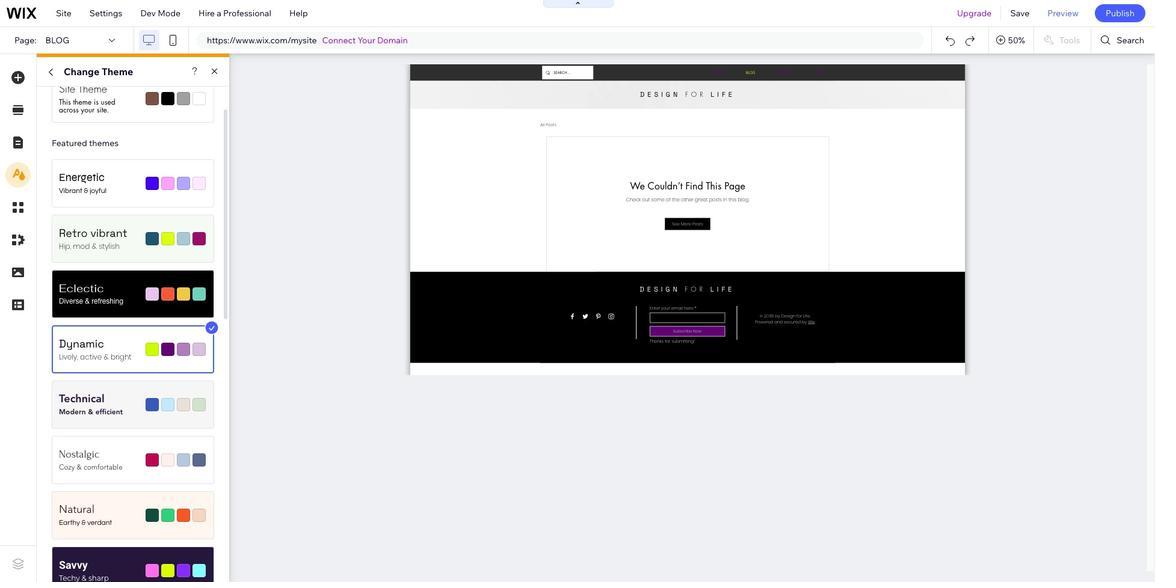 Task type: describe. For each thing, give the bounding box(es) containing it.
site for site theme this theme is used across your site.
[[59, 82, 75, 96]]

a
[[217, 8, 221, 19]]

upgrade
[[957, 8, 992, 19]]

& for technical
[[88, 408, 93, 416]]

across
[[59, 105, 79, 115]]

lively,
[[59, 352, 78, 362]]

settings
[[90, 8, 122, 19]]

site.
[[97, 105, 109, 115]]

eclectic diverse & refreshing
[[59, 282, 123, 306]]

featured
[[52, 138, 87, 149]]

mod
[[73, 241, 90, 251]]

hire
[[199, 8, 215, 19]]

verdant
[[87, 519, 112, 527]]

technical
[[59, 392, 105, 406]]

natural
[[59, 503, 94, 516]]

your
[[358, 35, 375, 46]]

nostalgic cozy & comfortable
[[59, 449, 123, 472]]

refreshing
[[92, 297, 123, 306]]

& for eclectic
[[85, 297, 90, 306]]

connect
[[322, 35, 356, 46]]

theme for change
[[102, 66, 133, 78]]

earthy
[[59, 519, 80, 527]]

tools
[[1059, 35, 1080, 46]]

& inside 'dynamic lively, active & bright'
[[104, 352, 109, 362]]

site theme this theme is used across your site.
[[59, 82, 115, 115]]

dynamic lively, active & bright
[[59, 337, 132, 362]]

savvy button
[[52, 547, 214, 582]]

preview
[[1048, 8, 1079, 19]]

change theme
[[64, 66, 133, 78]]

cozy
[[59, 463, 75, 472]]

nostalgic
[[59, 449, 99, 460]]

change
[[64, 66, 99, 78]]

publish
[[1106, 8, 1135, 19]]

& for natural
[[82, 519, 86, 527]]

your
[[81, 105, 95, 115]]

themes
[[89, 138, 119, 149]]

vibrant
[[90, 226, 127, 240]]

efficient
[[95, 408, 123, 416]]

& for energetic
[[84, 187, 88, 195]]



Task type: vqa. For each thing, say whether or not it's contained in the screenshot.


Task type: locate. For each thing, give the bounding box(es) containing it.
professional
[[223, 8, 271, 19]]

dev
[[140, 8, 156, 19]]

used
[[101, 97, 115, 107]]

tools button
[[1034, 27, 1091, 54]]

& inside energetic vibrant & joyful
[[84, 187, 88, 195]]

& right earthy
[[82, 519, 86, 527]]

& right mod
[[92, 241, 97, 251]]

preview button
[[1039, 0, 1088, 26]]

theme
[[102, 66, 133, 78], [78, 82, 107, 96]]

1 vertical spatial site
[[59, 82, 75, 96]]

& inside nostalgic cozy & comfortable
[[77, 463, 82, 472]]

retro
[[59, 226, 88, 240]]

site up blog
[[56, 8, 71, 19]]

& down eclectic
[[85, 297, 90, 306]]

dynamic
[[59, 337, 104, 351]]

blog
[[45, 35, 69, 46]]

theme inside site theme this theme is used across your site.
[[78, 82, 107, 96]]

modern
[[59, 408, 86, 416]]

1 vertical spatial theme
[[78, 82, 107, 96]]

save
[[1010, 8, 1030, 19]]

this
[[59, 97, 71, 107]]

site up this
[[59, 82, 75, 96]]

site inside site theme this theme is used across your site.
[[59, 82, 75, 96]]

search
[[1117, 35, 1144, 46]]

vibrant
[[59, 187, 82, 195]]

& inside the retro vibrant hip, mod & stylish
[[92, 241, 97, 251]]

mode
[[158, 8, 181, 19]]

50%
[[1008, 35, 1025, 46]]

theme
[[73, 97, 92, 107]]

search button
[[1092, 27, 1155, 54]]

& for nostalgic
[[77, 463, 82, 472]]

theme up used
[[102, 66, 133, 78]]

& right cozy
[[77, 463, 82, 472]]

0 vertical spatial theme
[[102, 66, 133, 78]]

domain
[[377, 35, 408, 46]]

joyful
[[90, 187, 106, 195]]

publish button
[[1095, 4, 1146, 22]]

& inside 'natural earthy & verdant'
[[82, 519, 86, 527]]

savvy
[[59, 559, 88, 572]]

& left joyful
[[84, 187, 88, 195]]

dev mode
[[140, 8, 181, 19]]

technical modern & efficient
[[59, 392, 123, 416]]

https://www.wix.com/mysite
[[207, 35, 317, 46]]

eclectic
[[59, 282, 104, 295]]

active
[[80, 352, 102, 362]]

comfortable
[[84, 463, 123, 472]]

site
[[56, 8, 71, 19], [59, 82, 75, 96]]

50% button
[[989, 27, 1034, 54]]

featured themes
[[52, 138, 119, 149]]

save button
[[1001, 0, 1039, 26]]

& left bright
[[104, 352, 109, 362]]

hip,
[[59, 241, 71, 251]]

https://www.wix.com/mysite connect your domain
[[207, 35, 408, 46]]

&
[[84, 187, 88, 195], [92, 241, 97, 251], [85, 297, 90, 306], [104, 352, 109, 362], [88, 408, 93, 416], [77, 463, 82, 472], [82, 519, 86, 527]]

site for site
[[56, 8, 71, 19]]

is
[[94, 97, 99, 107]]

theme for site
[[78, 82, 107, 96]]

stylish
[[99, 241, 120, 251]]

retro vibrant hip, mod & stylish
[[59, 226, 127, 251]]

diverse
[[59, 297, 83, 306]]

help
[[289, 8, 308, 19]]

& inside technical modern & efficient
[[88, 408, 93, 416]]

0 vertical spatial site
[[56, 8, 71, 19]]

theme up "is"
[[78, 82, 107, 96]]

bright
[[111, 352, 132, 362]]

hire a professional
[[199, 8, 271, 19]]

natural earthy & verdant
[[59, 503, 112, 527]]

energetic vibrant & joyful
[[59, 171, 106, 195]]

& inside eclectic diverse & refreshing
[[85, 297, 90, 306]]

& down "technical"
[[88, 408, 93, 416]]

energetic
[[59, 171, 105, 184]]



